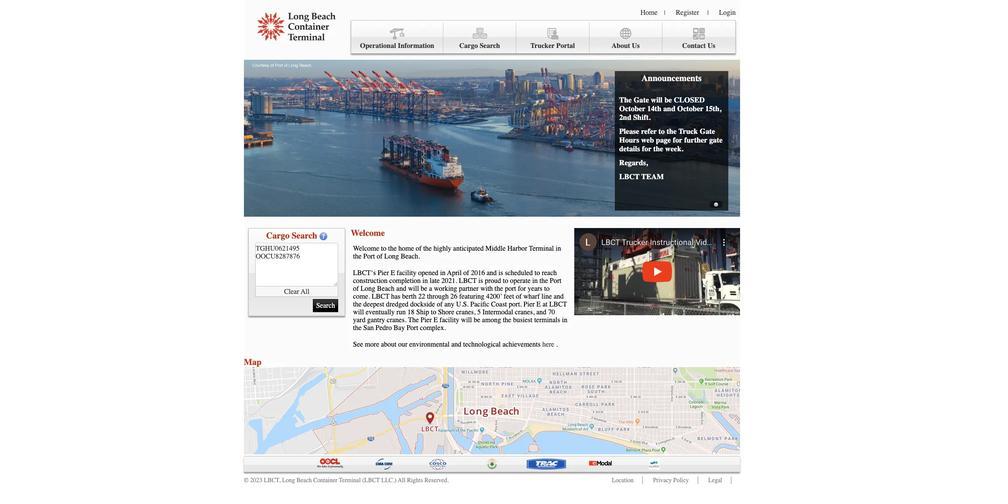 Task type: describe. For each thing, give the bounding box(es) containing it.
trucker portal link
[[517, 23, 590, 54]]

u.s.
[[456, 301, 469, 309]]

to right the proud
[[503, 277, 509, 285]]

register link
[[676, 9, 699, 17]]

1 horizontal spatial e
[[434, 317, 438, 324]]

environmental
[[409, 341, 450, 349]]

1 horizontal spatial facility
[[440, 317, 460, 324]]

will down come.
[[353, 309, 364, 317]]

legal link
[[709, 477, 723, 485]]

0 horizontal spatial cargo search
[[266, 231, 317, 241]]

intermodal
[[483, 309, 513, 317]]

see
[[353, 341, 363, 349]]

scheduled
[[505, 269, 533, 277]]

harbor
[[508, 245, 527, 253]]

the left san
[[353, 324, 362, 332]]

lbct left has
[[372, 293, 390, 301]]

for inside the lbct's pier e facility opened in april of 2016 and is scheduled to reach construction completion in late 2021.  lbct is proud to operate in the port of long beach and will be a working partner with the port for years to come.  lbct has berth 22 through 26 featuring 4200' feet of wharf line and the deepest dredged dockside of any u.s. pacific coast port. pier e at lbct will eventually run 18 ship to shore cranes, 5 intermodal cranes, and 70 yard gantry cranes. the pier e facility will be among the busiest terminals in the san pedro bay port complex.
[[518, 285, 526, 293]]

the up lbct's
[[353, 253, 362, 261]]

more
[[365, 341, 379, 349]]

0 vertical spatial facility
[[397, 269, 417, 277]]

0 horizontal spatial e
[[391, 269, 395, 277]]

1 horizontal spatial port
[[407, 324, 418, 332]]

15th,
[[706, 104, 722, 113]]

0 horizontal spatial is
[[479, 277, 483, 285]]

please
[[620, 127, 640, 136]]

legal
[[709, 477, 723, 485]]

lbct up featuring
[[459, 277, 477, 285]]

pacific
[[471, 301, 490, 309]]

anticipated
[[453, 245, 484, 253]]

1 vertical spatial search
[[292, 231, 317, 241]]

closed
[[674, 96, 705, 104]]

bay
[[394, 324, 405, 332]]

location link
[[612, 477, 634, 485]]

ship
[[416, 309, 429, 317]]

port.
[[509, 301, 522, 309]]

and right "2016"
[[487, 269, 497, 277]]

18
[[408, 309, 415, 317]]

all inside button
[[301, 288, 310, 296]]

beach.
[[401, 253, 420, 261]]

2 october from the left
[[678, 104, 704, 113]]

us for about us
[[632, 42, 640, 50]]

terminals
[[535, 317, 561, 324]]

any
[[445, 301, 455, 309]]

1 vertical spatial e
[[537, 301, 541, 309]]

operational information
[[360, 42, 435, 50]]

truck
[[679, 127, 698, 136]]

refer
[[641, 127, 657, 136]]

1 vertical spatial pier
[[524, 301, 535, 309]]

1 vertical spatial beach
[[297, 477, 312, 485]]

contact
[[683, 42, 706, 50]]

about us link
[[590, 23, 663, 54]]

operational information link
[[351, 23, 444, 54]]

and up dredged
[[397, 285, 407, 293]]

0 vertical spatial cargo
[[460, 42, 478, 50]]

to inside the welcome to the home of the highly anticipated middle harbor terminal in the port of long beach.
[[381, 245, 387, 253]]

run
[[397, 309, 406, 317]]

clear
[[284, 288, 299, 296]]

dockside
[[410, 301, 435, 309]]

2 vertical spatial be
[[474, 317, 481, 324]]

the right among
[[503, 317, 512, 324]]

of right feet in the bottom right of the page
[[516, 293, 522, 301]]

and right line
[[554, 293, 564, 301]]

4200'
[[486, 293, 502, 301]]

5
[[478, 309, 481, 317]]

yard
[[353, 317, 366, 324]]

login link
[[719, 9, 736, 17]]

2023
[[250, 477, 262, 485]]

26
[[451, 293, 458, 301]]

a
[[429, 285, 432, 293]]

welcome for welcome to the home of the highly anticipated middle harbor terminal in the port of long beach.
[[353, 245, 379, 253]]

details
[[620, 145, 640, 153]]

2021.
[[442, 277, 457, 285]]

highly
[[434, 245, 452, 253]]

please refer to the truck gate hours web page for further gate details for the week.
[[620, 127, 723, 153]]

has
[[391, 293, 401, 301]]

in right 70
[[562, 317, 568, 324]]

in right the late
[[440, 269, 446, 277]]

achievements
[[503, 341, 541, 349]]

featuring
[[459, 293, 485, 301]]

eventually
[[366, 309, 395, 317]]

map
[[244, 358, 262, 368]]

here
[[543, 341, 555, 349]]

here link
[[543, 341, 555, 349]]

lbct,
[[264, 477, 281, 485]]

of up construction
[[377, 253, 383, 261]]

gantry
[[367, 317, 385, 324]]

home
[[641, 9, 658, 17]]

the left port
[[495, 285, 503, 293]]

of left "2016"
[[464, 269, 469, 277]]

construction
[[353, 277, 388, 285]]

with
[[481, 285, 493, 293]]

privacy
[[653, 477, 672, 485]]

deepest
[[364, 301, 384, 309]]

clear all button
[[255, 287, 338, 297]]

container
[[313, 477, 338, 485]]

22
[[418, 293, 425, 301]]

working
[[434, 285, 457, 293]]

the up line
[[540, 277, 548, 285]]

technological
[[463, 341, 501, 349]]

through
[[427, 293, 449, 301]]

information
[[398, 42, 435, 50]]

0 horizontal spatial pier
[[378, 269, 389, 277]]

team
[[642, 172, 664, 181]]

at
[[543, 301, 548, 309]]

regards,​
[[620, 158, 648, 167]]

about
[[612, 42, 631, 50]]

our
[[398, 341, 408, 349]]

in left the late
[[423, 277, 428, 285]]

cranes.
[[387, 317, 407, 324]]

the inside the gate will be closed october 14th and october 15th, 2nd shift.
[[620, 96, 632, 104]]

0 vertical spatial cargo search
[[460, 42, 500, 50]]

lbct's pier e facility opened in april of 2016 and is scheduled to reach construction completion in late 2021.  lbct is proud to operate in the port of long beach and will be a working partner with the port for years to come.  lbct has berth 22 through 26 featuring 4200' feet of wharf line and the deepest dredged dockside of any u.s. pacific coast port. pier e at lbct will eventually run 18 ship to shore cranes, 5 intermodal cranes, and 70 yard gantry cranes. the pier e facility will be among the busiest terminals in the san pedro bay port complex.
[[353, 269, 568, 332]]

the inside the lbct's pier e facility opened in april of 2016 and is scheduled to reach construction completion in late 2021.  lbct is proud to operate in the port of long beach and will be a working partner with the port for years to come.  lbct has berth 22 through 26 featuring 4200' feet of wharf line and the deepest dredged dockside of any u.s. pacific coast port. pier e at lbct will eventually run 18 ship to shore cranes, 5 intermodal cranes, and 70 yard gantry cranes. the pier e facility will be among the busiest terminals in the san pedro bay port complex.
[[408, 317, 419, 324]]

gate inside the gate will be closed october 14th and october 15th, 2nd shift.
[[634, 96, 649, 104]]

14th and
[[648, 104, 676, 113]]

web
[[641, 136, 654, 145]]

home link
[[641, 9, 658, 17]]

pedro
[[376, 324, 392, 332]]

privacy policy
[[653, 477, 689, 485]]

and left 70
[[537, 309, 547, 317]]

to inside please refer to the truck gate hours web page for further gate details for the week.
[[659, 127, 665, 136]]



Task type: locate. For each thing, give the bounding box(es) containing it.
be left a
[[421, 285, 428, 293]]

operate
[[510, 277, 531, 285]]

shore
[[438, 309, 455, 317]]

0 vertical spatial long
[[384, 253, 399, 261]]

0 vertical spatial pier
[[378, 269, 389, 277]]

1 vertical spatial terminal
[[339, 477, 361, 485]]

1 vertical spatial be
[[421, 285, 428, 293]]

to left home
[[381, 245, 387, 253]]

reach
[[542, 269, 557, 277]]

all right 'llc.)'
[[398, 477, 406, 485]]

pier right lbct's
[[378, 269, 389, 277]]

port right bay
[[407, 324, 418, 332]]

1 horizontal spatial long
[[361, 285, 376, 293]]

cranes,
[[456, 309, 476, 317], [515, 309, 535, 317]]

october
[[620, 104, 646, 113], [678, 104, 704, 113]]

0 horizontal spatial us
[[632, 42, 640, 50]]

and
[[487, 269, 497, 277], [397, 285, 407, 293], [554, 293, 564, 301], [537, 309, 547, 317], [452, 341, 462, 349]]

contact us
[[683, 42, 716, 50]]

70
[[548, 309, 555, 317]]

1 horizontal spatial cranes,
[[515, 309, 535, 317]]

the up yard
[[353, 301, 362, 309]]

october up please
[[620, 104, 646, 113]]

1 horizontal spatial the
[[620, 96, 632, 104]]

of down lbct's
[[353, 285, 359, 293]]

of
[[416, 245, 422, 253], [377, 253, 383, 261], [464, 269, 469, 277], [353, 285, 359, 293], [516, 293, 522, 301], [437, 301, 443, 309]]

1 vertical spatial port
[[550, 277, 562, 285]]

come.
[[353, 293, 370, 301]]

complex.
[[420, 324, 446, 332]]

0 horizontal spatial gate
[[634, 96, 649, 104]]

to right years
[[545, 285, 550, 293]]

terminal
[[529, 245, 554, 253], [339, 477, 361, 485]]

long left beach. on the left of the page
[[384, 253, 399, 261]]

0 horizontal spatial beach
[[297, 477, 312, 485]]

long inside the welcome to the home of the highly anticipated middle harbor terminal in the port of long beach.
[[384, 253, 399, 261]]

for right the 'details' at the right of page
[[642, 145, 652, 153]]

page
[[656, 136, 671, 145]]

is left scheduled
[[499, 269, 503, 277]]

san
[[364, 324, 374, 332]]

2 horizontal spatial pier
[[524, 301, 535, 309]]

1 horizontal spatial pier
[[421, 317, 432, 324]]

privacy policy link
[[653, 477, 689, 485]]

Enter container numbers and/ or booking numbers. text field
[[255, 243, 338, 287]]

see more about our environmental and technological achievements here .
[[353, 341, 558, 349]]

in inside the welcome to the home of the highly anticipated middle harbor terminal in the port of long beach.
[[556, 245, 561, 253]]

will left 5
[[461, 317, 472, 324]]

1 horizontal spatial october
[[678, 104, 704, 113]]

us inside 'link'
[[708, 42, 716, 50]]

0 vertical spatial all
[[301, 288, 310, 296]]

1 vertical spatial all
[[398, 477, 406, 485]]

to
[[659, 127, 665, 136], [381, 245, 387, 253], [535, 269, 540, 277], [503, 277, 509, 285], [545, 285, 550, 293], [431, 309, 436, 317]]

2 vertical spatial port
[[407, 324, 418, 332]]

e left at
[[537, 301, 541, 309]]

2nd
[[620, 113, 632, 122]]

1 horizontal spatial terminal
[[529, 245, 554, 253]]

line
[[542, 293, 552, 301]]

cranes, left 5
[[456, 309, 476, 317]]

2 horizontal spatial e
[[537, 301, 541, 309]]

| left login
[[708, 9, 709, 17]]

gate
[[710, 136, 723, 145]]

the
[[667, 127, 677, 136], [654, 145, 664, 153], [388, 245, 397, 253], [423, 245, 432, 253], [353, 253, 362, 261], [540, 277, 548, 285], [495, 285, 503, 293], [353, 301, 362, 309], [503, 317, 512, 324], [353, 324, 362, 332]]

portal
[[557, 42, 575, 50]]

e left shore
[[434, 317, 438, 324]]

beach up dredged
[[377, 285, 395, 293]]

1 horizontal spatial gate
[[700, 127, 716, 136]]

0 vertical spatial welcome
[[351, 228, 385, 238]]

about
[[381, 341, 397, 349]]

will inside the gate will be closed october 14th and october 15th, 2nd shift.
[[651, 96, 663, 104]]

wharf
[[524, 293, 540, 301]]

for right page
[[673, 136, 683, 145]]

coast
[[491, 301, 507, 309]]

be left closed
[[665, 96, 672, 104]]

search inside cargo search link
[[480, 42, 500, 50]]

1 horizontal spatial cargo
[[460, 42, 478, 50]]

for
[[673, 136, 683, 145], [642, 145, 652, 153], [518, 285, 526, 293]]

1 vertical spatial welcome
[[353, 245, 379, 253]]

policy
[[674, 477, 689, 485]]

0 vertical spatial search
[[480, 42, 500, 50]]

facility down any
[[440, 317, 460, 324]]

feet
[[504, 293, 514, 301]]

pier down dockside
[[421, 317, 432, 324]]

menu bar containing operational information
[[351, 20, 736, 54]]

©
[[244, 477, 249, 485]]

long down lbct's
[[361, 285, 376, 293]]

will down announcements
[[651, 96, 663, 104]]

beach inside the lbct's pier e facility opened in april of 2016 and is scheduled to reach construction completion in late 2021.  lbct is proud to operate in the port of long beach and will be a working partner with the port for years to come.  lbct has berth 22 through 26 featuring 4200' feet of wharf line and the deepest dredged dockside of any u.s. pacific coast port. pier e at lbct will eventually run 18 ship to shore cranes, 5 intermodal cranes, and 70 yard gantry cranes. the pier e facility will be among the busiest terminals in the san pedro bay port complex.
[[377, 285, 395, 293]]

1 horizontal spatial for
[[642, 145, 652, 153]]

gate
[[634, 96, 649, 104], [700, 127, 716, 136]]

2016
[[471, 269, 485, 277]]

0 horizontal spatial facility
[[397, 269, 417, 277]]

0 vertical spatial the
[[620, 96, 632, 104]]

among
[[482, 317, 501, 324]]

0 horizontal spatial october
[[620, 104, 646, 113]]

welcome inside the welcome to the home of the highly anticipated middle harbor terminal in the port of long beach.
[[353, 245, 379, 253]]

register
[[676, 9, 699, 17]]

for right port
[[518, 285, 526, 293]]

0 vertical spatial gate
[[634, 96, 649, 104]]

trucker
[[531, 42, 555, 50]]

0 horizontal spatial cargo
[[266, 231, 290, 241]]

1 horizontal spatial |
[[708, 9, 709, 17]]

is left the proud
[[479, 277, 483, 285]]

beach left container
[[297, 477, 312, 485]]

2 vertical spatial e
[[434, 317, 438, 324]]

menu bar
[[351, 20, 736, 54]]

gate inside please refer to the truck gate hours web page for further gate details for the week.
[[700, 127, 716, 136]]

rights
[[407, 477, 423, 485]]

the gate will be closed october 14th and october 15th, 2nd shift.
[[620, 96, 722, 122]]

port
[[364, 253, 375, 261], [550, 277, 562, 285], [407, 324, 418, 332]]

to right refer at the right
[[659, 127, 665, 136]]

1 horizontal spatial all
[[398, 477, 406, 485]]

facility down beach. on the left of the page
[[397, 269, 417, 277]]

1 horizontal spatial cargo search
[[460, 42, 500, 50]]

us for contact us
[[708, 42, 716, 50]]

completion
[[390, 277, 421, 285]]

about us
[[612, 42, 640, 50]]

2 cranes, from the left
[[515, 309, 535, 317]]

2 horizontal spatial long
[[384, 253, 399, 261]]

the right run
[[408, 317, 419, 324]]

long inside the lbct's pier e facility opened in april of 2016 and is scheduled to reach construction completion in late 2021.  lbct is proud to operate in the port of long beach and will be a working partner with the port for years to come.  lbct has berth 22 through 26 featuring 4200' feet of wharf line and the deepest dredged dockside of any u.s. pacific coast port. pier e at lbct will eventually run 18 ship to shore cranes, 5 intermodal cranes, and 70 yard gantry cranes. the pier e facility will be among the busiest terminals in the san pedro bay port complex.
[[361, 285, 376, 293]]

proud
[[485, 277, 501, 285]]

to right ship
[[431, 309, 436, 317]]

welcome for welcome
[[351, 228, 385, 238]]

terminal inside the welcome to the home of the highly anticipated middle harbor terminal in the port of long beach.
[[529, 245, 554, 253]]

1 horizontal spatial search
[[480, 42, 500, 50]]

e
[[391, 269, 395, 277], [537, 301, 541, 309], [434, 317, 438, 324]]

0 horizontal spatial be
[[421, 285, 428, 293]]

lbct team
[[620, 172, 664, 181]]

the up 2nd
[[620, 96, 632, 104]]

us
[[632, 42, 640, 50], [708, 42, 716, 50]]

1 us from the left
[[632, 42, 640, 50]]

the left truck
[[667, 127, 677, 136]]

terminal right harbor
[[529, 245, 554, 253]]

in up reach
[[556, 245, 561, 253]]

1 horizontal spatial us
[[708, 42, 716, 50]]

1 | from the left
[[664, 9, 666, 17]]

1 vertical spatial long
[[361, 285, 376, 293]]

be left among
[[474, 317, 481, 324]]

all
[[301, 288, 310, 296], [398, 477, 406, 485]]

port up lbct's
[[364, 253, 375, 261]]

2 | from the left
[[708, 9, 709, 17]]

1 vertical spatial gate
[[700, 127, 716, 136]]

clear all
[[284, 288, 310, 296]]

hours
[[620, 136, 640, 145]]

0 horizontal spatial for
[[518, 285, 526, 293]]

to left reach
[[535, 269, 540, 277]]

1 horizontal spatial beach
[[377, 285, 395, 293]]

week.
[[666, 145, 684, 153]]

all right clear at the bottom left of the page
[[301, 288, 310, 296]]

long right the lbct,
[[282, 477, 295, 485]]

the left home
[[388, 245, 397, 253]]

None submit
[[313, 300, 338, 313]]

terminal left (lbct
[[339, 477, 361, 485]]

1 horizontal spatial be
[[474, 317, 481, 324]]

is
[[499, 269, 503, 277], [479, 277, 483, 285]]

0 horizontal spatial the
[[408, 317, 419, 324]]

the left week.
[[654, 145, 664, 153]]

shift.
[[634, 113, 651, 122]]

0 horizontal spatial cranes,
[[456, 309, 476, 317]]

cargo search
[[460, 42, 500, 50], [266, 231, 317, 241]]

| right the home
[[664, 9, 666, 17]]

1 vertical spatial the
[[408, 317, 419, 324]]

0 vertical spatial e
[[391, 269, 395, 277]]

e up has
[[391, 269, 395, 277]]

cranes, down wharf at the right
[[515, 309, 535, 317]]

0 horizontal spatial terminal
[[339, 477, 361, 485]]

trucker portal
[[531, 42, 575, 50]]

operational
[[360, 42, 396, 50]]

lbct down regards,​
[[620, 172, 640, 181]]

beach
[[377, 285, 395, 293], [297, 477, 312, 485]]

0 vertical spatial terminal
[[529, 245, 554, 253]]

2 horizontal spatial be
[[665, 96, 672, 104]]

us right the about
[[632, 42, 640, 50]]

gate up "shift."
[[634, 96, 649, 104]]

0 horizontal spatial all
[[301, 288, 310, 296]]

0 vertical spatial beach
[[377, 285, 395, 293]]

cargo search link
[[444, 23, 517, 54]]

© 2023 lbct, long beach container terminal (lbct llc.) all rights reserved.
[[244, 477, 449, 485]]

lbct right at
[[550, 301, 567, 309]]

of right home
[[416, 245, 422, 253]]

april
[[447, 269, 462, 277]]

the left highly
[[423, 245, 432, 253]]

1 vertical spatial cargo
[[266, 231, 290, 241]]

|
[[664, 9, 666, 17], [708, 9, 709, 17]]

2 vertical spatial pier
[[421, 317, 432, 324]]

2 horizontal spatial port
[[550, 277, 562, 285]]

be
[[665, 96, 672, 104], [421, 285, 428, 293], [474, 317, 481, 324]]

0 horizontal spatial search
[[292, 231, 317, 241]]

berth
[[402, 293, 417, 301]]

and left technological
[[452, 341, 462, 349]]

middle
[[486, 245, 506, 253]]

port up line
[[550, 277, 562, 285]]

1 cranes, from the left
[[456, 309, 476, 317]]

0 vertical spatial port
[[364, 253, 375, 261]]

1 horizontal spatial is
[[499, 269, 503, 277]]

partner
[[459, 285, 479, 293]]

2 us from the left
[[708, 42, 716, 50]]

the
[[620, 96, 632, 104], [408, 317, 419, 324]]

port inside the welcome to the home of the highly anticipated middle harbor terminal in the port of long beach.
[[364, 253, 375, 261]]

1 vertical spatial facility
[[440, 317, 460, 324]]

be inside the gate will be closed october 14th and october 15th, 2nd shift.
[[665, 96, 672, 104]]

will left a
[[408, 285, 419, 293]]

us right the contact on the right top
[[708, 42, 716, 50]]

1 october from the left
[[620, 104, 646, 113]]

1 vertical spatial cargo search
[[266, 231, 317, 241]]

2 horizontal spatial for
[[673, 136, 683, 145]]

pier right "port."
[[524, 301, 535, 309]]

in right the operate on the bottom of the page
[[533, 277, 538, 285]]

login
[[719, 9, 736, 17]]

0 horizontal spatial long
[[282, 477, 295, 485]]

gate right truck
[[700, 127, 716, 136]]

0 horizontal spatial port
[[364, 253, 375, 261]]

search
[[480, 42, 500, 50], [292, 231, 317, 241]]

2 vertical spatial long
[[282, 477, 295, 485]]

october up truck
[[678, 104, 704, 113]]

0 horizontal spatial |
[[664, 9, 666, 17]]

pier
[[378, 269, 389, 277], [524, 301, 535, 309], [421, 317, 432, 324]]

of left any
[[437, 301, 443, 309]]

0 vertical spatial be
[[665, 96, 672, 104]]



Task type: vqa. For each thing, say whether or not it's contained in the screenshot.
'Us' within About Us 'link'
no



